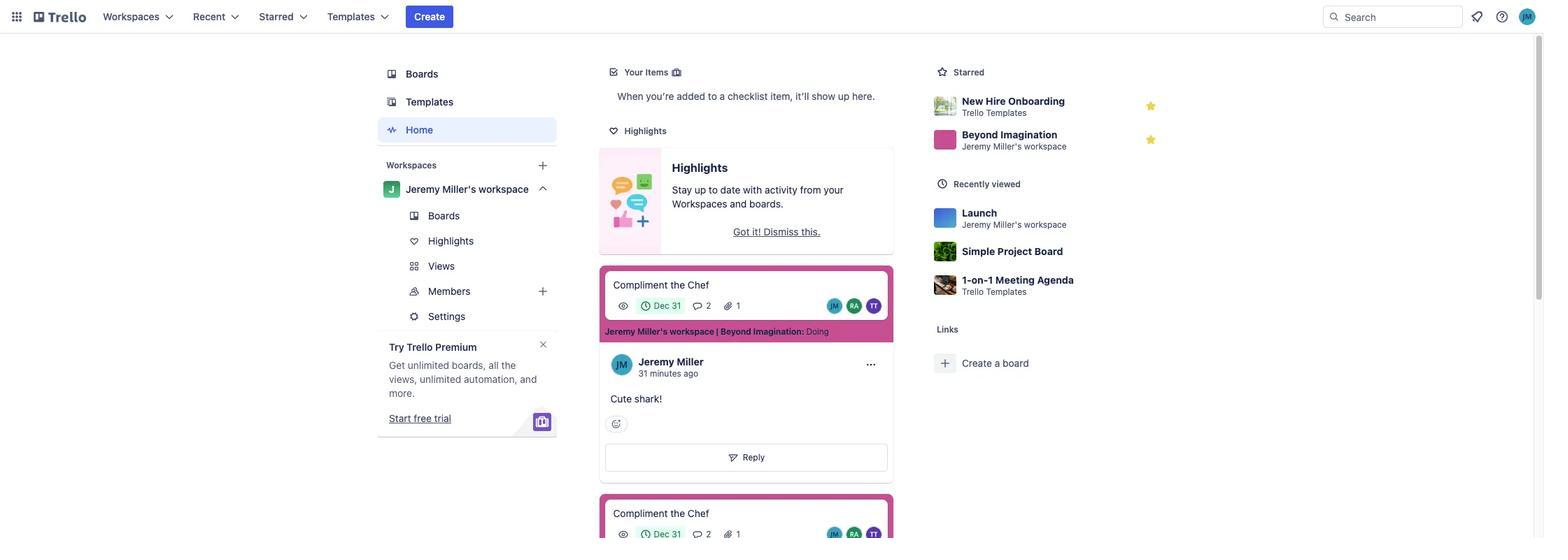 Task type: locate. For each thing, give the bounding box(es) containing it.
home
[[405, 124, 433, 136]]

jeremy up the minutes
[[639, 356, 674, 368]]

jeremy inside jeremy miller 31 minutes ago
[[639, 356, 674, 368]]

0 vertical spatial and
[[730, 198, 747, 210]]

1 right 2
[[736, 301, 740, 311]]

1 horizontal spatial highlights
[[625, 126, 667, 136]]

miller's down dec at the bottom left of page
[[637, 327, 668, 337]]

board image
[[383, 66, 400, 83]]

boards for highlights
[[428, 210, 460, 222]]

j
[[389, 183, 394, 195]]

2 chef from the top
[[688, 508, 709, 520]]

0 vertical spatial boards link
[[378, 62, 557, 87]]

1 vertical spatial unlimited
[[420, 374, 461, 386]]

workspace up highlights link
[[478, 183, 528, 195]]

0 vertical spatial starred
[[259, 10, 294, 22]]

the
[[671, 279, 685, 291], [501, 360, 516, 372], [671, 508, 685, 520]]

1
[[988, 274, 993, 286], [736, 301, 740, 311]]

views
[[428, 260, 455, 272]]

simple project board link
[[928, 235, 1168, 269]]

0 vertical spatial beyond
[[962, 128, 998, 140]]

2 vertical spatial workspaces
[[672, 198, 727, 210]]

2 compliment from the top
[[613, 508, 668, 520]]

0 horizontal spatial a
[[720, 90, 725, 102]]

highlights down the you're
[[625, 126, 667, 136]]

views,
[[389, 374, 417, 386]]

and down date
[[730, 198, 747, 210]]

0 vertical spatial workspaces
[[103, 10, 160, 22]]

1 horizontal spatial 31
[[672, 301, 681, 311]]

0 vertical spatial a
[[720, 90, 725, 102]]

templates right 'starred' dropdown button
[[327, 10, 375, 22]]

1 compliment the chef from the top
[[613, 279, 709, 291]]

start free trial button
[[389, 412, 451, 426]]

highlights link
[[378, 230, 557, 253]]

trello right try
[[406, 341, 432, 353]]

recently viewed
[[953, 179, 1021, 190]]

31 left the minutes
[[639, 369, 648, 380]]

0 horizontal spatial 1
[[736, 301, 740, 311]]

1 vertical spatial boards link
[[378, 205, 557, 227]]

boards right board "icon"
[[405, 68, 438, 80]]

2 vertical spatial trello
[[406, 341, 432, 353]]

0 vertical spatial compliment
[[613, 279, 668, 291]]

beyond imagination link
[[721, 327, 802, 338]]

new
[[962, 95, 983, 107]]

trello inside try trello premium get unlimited boards, all the views, unlimited automation, and more.
[[406, 341, 432, 353]]

templates
[[327, 10, 375, 22], [405, 96, 453, 108], [986, 107, 1027, 118], [986, 287, 1027, 297]]

1 vertical spatial and
[[520, 374, 537, 386]]

1 horizontal spatial create
[[962, 358, 992, 369]]

miller's up simple project board
[[993, 219, 1022, 230]]

trello down 1- at the bottom right
[[962, 287, 984, 297]]

got it! dismiss this.
[[733, 226, 821, 238]]

and inside stay up to date with activity from your workspaces and boards.
[[730, 198, 747, 210]]

stay up to date with activity from your workspaces and boards.
[[672, 184, 844, 210]]

compliment the chef button
[[599, 495, 893, 539]]

templates down meeting
[[986, 287, 1027, 297]]

to inside stay up to date with activity from your workspaces and boards.
[[709, 184, 718, 196]]

stay
[[672, 184, 692, 196]]

0 horizontal spatial 31
[[639, 369, 648, 380]]

open information menu image
[[1495, 10, 1509, 24]]

recent button
[[185, 6, 248, 28]]

0 vertical spatial imagination
[[1000, 128, 1057, 140]]

jeremy up "cute" on the left bottom of page
[[605, 327, 635, 337]]

launch jeremy miller's workspace
[[962, 207, 1066, 230]]

1 vertical spatial compliment the chef
[[613, 508, 709, 520]]

try trello premium get unlimited boards, all the views, unlimited automation, and more.
[[389, 341, 537, 400]]

0 horizontal spatial starred
[[259, 10, 294, 22]]

add image
[[534, 283, 551, 300]]

unlimited
[[407, 360, 449, 372], [420, 374, 461, 386]]

0 vertical spatial compliment the chef
[[613, 279, 709, 291]]

0 vertical spatial chef
[[688, 279, 709, 291]]

0 notifications image
[[1469, 8, 1486, 25]]

1 horizontal spatial 1
[[988, 274, 993, 286]]

a left board
[[994, 358, 1000, 369]]

1 vertical spatial trello
[[962, 287, 984, 297]]

1 vertical spatial beyond
[[721, 327, 751, 337]]

workspace inside beyond imagination jeremy miller's workspace
[[1024, 141, 1066, 151]]

jeremy miller (jeremymiller198) image
[[1519, 8, 1536, 25]]

ago
[[684, 369, 698, 380]]

the inside try trello premium get unlimited boards, all the views, unlimited automation, and more.
[[501, 360, 516, 372]]

a inside button
[[994, 358, 1000, 369]]

1 compliment from the top
[[613, 279, 668, 291]]

highlights up stay
[[672, 162, 728, 174]]

compliment the chef inside button
[[613, 508, 709, 520]]

1 vertical spatial up
[[695, 184, 706, 196]]

imagination down new hire onboarding trello templates
[[1000, 128, 1057, 140]]

workspace down onboarding
[[1024, 141, 1066, 151]]

imagination left doing
[[753, 327, 802, 337]]

jeremy inside beyond imagination jeremy miller's workspace
[[962, 141, 991, 151]]

and right automation, on the bottom of the page
[[520, 374, 537, 386]]

0 vertical spatial trello
[[962, 107, 984, 118]]

it'll
[[796, 90, 809, 102]]

dismiss
[[764, 226, 799, 238]]

to right added
[[708, 90, 717, 102]]

click to unstar new hire onboarding. it will be removed from your starred list. image
[[1144, 99, 1158, 113]]

1 vertical spatial highlights
[[672, 162, 728, 174]]

beyond down new
[[962, 128, 998, 140]]

workspace up board
[[1024, 219, 1066, 230]]

miller's
[[993, 141, 1022, 151], [442, 183, 476, 195], [993, 219, 1022, 230], [637, 327, 668, 337]]

trello
[[962, 107, 984, 118], [962, 287, 984, 297], [406, 341, 432, 353]]

add reaction image
[[605, 416, 627, 433]]

1 boards link from the top
[[378, 62, 557, 87]]

|
[[716, 327, 719, 337]]

31
[[672, 301, 681, 311], [639, 369, 648, 380]]

recently
[[953, 179, 989, 190]]

cute
[[611, 393, 632, 405]]

1 horizontal spatial beyond
[[962, 128, 998, 140]]

1 vertical spatial 1
[[736, 301, 740, 311]]

miller's inside 'launch jeremy miller's workspace'
[[993, 219, 1022, 230]]

2 compliment the chef from the top
[[613, 508, 709, 520]]

create
[[414, 10, 445, 22], [962, 358, 992, 369]]

up left here.
[[838, 90, 850, 102]]

your items
[[625, 67, 669, 78]]

dec
[[654, 301, 670, 311]]

hire
[[986, 95, 1006, 107]]

1 horizontal spatial a
[[994, 358, 1000, 369]]

chef
[[688, 279, 709, 291], [688, 508, 709, 520]]

to left date
[[709, 184, 718, 196]]

reply button
[[605, 444, 888, 472]]

boards link up highlights link
[[378, 205, 557, 227]]

1 vertical spatial to
[[709, 184, 718, 196]]

0 horizontal spatial imagination
[[753, 327, 802, 337]]

jeremy right j
[[405, 183, 440, 195]]

1 vertical spatial imagination
[[753, 327, 802, 337]]

when you're added to a checklist item, it'll show up here.
[[617, 90, 875, 102]]

jeremy miller 31 minutes ago
[[639, 356, 704, 380]]

trello inside the 1-on-1 meeting agenda trello templates
[[962, 287, 984, 297]]

views link
[[378, 255, 557, 278]]

beyond inside beyond imagination jeremy miller's workspace
[[962, 128, 998, 140]]

0 horizontal spatial up
[[695, 184, 706, 196]]

jeremy for jeremy miller's workspace
[[405, 183, 440, 195]]

templates inside new hire onboarding trello templates
[[986, 107, 1027, 118]]

boards for templates
[[405, 68, 438, 80]]

members
[[428, 285, 470, 297]]

viewed
[[992, 179, 1021, 190]]

1 vertical spatial create
[[962, 358, 992, 369]]

a left checklist at top
[[720, 90, 725, 102]]

boards,
[[452, 360, 486, 372]]

1 vertical spatial boards
[[428, 210, 460, 222]]

0 vertical spatial create
[[414, 10, 445, 22]]

0 horizontal spatial highlights
[[428, 235, 473, 247]]

1 vertical spatial the
[[501, 360, 516, 372]]

0 horizontal spatial and
[[520, 374, 537, 386]]

items
[[645, 67, 669, 78]]

boards link
[[378, 62, 557, 87], [378, 205, 557, 227]]

starred inside dropdown button
[[259, 10, 294, 22]]

compliment the chef
[[613, 279, 709, 291], [613, 508, 709, 520]]

1 horizontal spatial starred
[[953, 67, 984, 78]]

0 vertical spatial to
[[708, 90, 717, 102]]

highlights
[[625, 126, 667, 136], [672, 162, 728, 174], [428, 235, 473, 247]]

miller's up viewed
[[993, 141, 1022, 151]]

0 horizontal spatial create
[[414, 10, 445, 22]]

switch to… image
[[10, 10, 24, 24]]

0 vertical spatial 1
[[988, 274, 993, 286]]

templates down hire
[[986, 107, 1027, 118]]

1 horizontal spatial imagination
[[1000, 128, 1057, 140]]

premium
[[435, 341, 477, 353]]

1 vertical spatial starred
[[953, 67, 984, 78]]

up
[[838, 90, 850, 102], [695, 184, 706, 196]]

jeremy down launch
[[962, 219, 991, 230]]

1 right 1- at the bottom right
[[988, 274, 993, 286]]

up inside stay up to date with activity from your workspaces and boards.
[[695, 184, 706, 196]]

starred
[[259, 10, 294, 22], [953, 67, 984, 78]]

31 inside jeremy miller 31 minutes ago
[[639, 369, 648, 380]]

create for create
[[414, 10, 445, 22]]

1 inside the 1-on-1 meeting agenda trello templates
[[988, 274, 993, 286]]

starred right recent dropdown button
[[259, 10, 294, 22]]

beyond
[[962, 128, 998, 140], [721, 327, 751, 337]]

0 vertical spatial unlimited
[[407, 360, 449, 372]]

jeremy up recently
[[962, 141, 991, 151]]

0 vertical spatial highlights
[[625, 126, 667, 136]]

simple project board
[[962, 246, 1063, 258]]

boards link up templates link
[[378, 62, 557, 87]]

1 vertical spatial workspaces
[[386, 160, 436, 171]]

1 horizontal spatial and
[[730, 198, 747, 210]]

0 horizontal spatial workspaces
[[103, 10, 160, 22]]

unlimited up views,
[[407, 360, 449, 372]]

links
[[937, 325, 958, 335]]

template board image
[[383, 94, 400, 111]]

templates inside the 1-on-1 meeting agenda trello templates
[[986, 287, 1027, 297]]

1 horizontal spatial up
[[838, 90, 850, 102]]

31 right dec at the bottom left of page
[[672, 301, 681, 311]]

automation,
[[464, 374, 517, 386]]

0 vertical spatial boards
[[405, 68, 438, 80]]

jeremy
[[962, 141, 991, 151], [405, 183, 440, 195], [962, 219, 991, 230], [605, 327, 635, 337], [639, 356, 674, 368]]

jeremy inside 'launch jeremy miller's workspace'
[[962, 219, 991, 230]]

boards up highlights link
[[428, 210, 460, 222]]

2 vertical spatial highlights
[[428, 235, 473, 247]]

workspaces
[[103, 10, 160, 22], [386, 160, 436, 171], [672, 198, 727, 210]]

home image
[[383, 122, 400, 139]]

1 vertical spatial a
[[994, 358, 1000, 369]]

and
[[730, 198, 747, 210], [520, 374, 537, 386]]

templates up home
[[405, 96, 453, 108]]

beyond right the |
[[721, 327, 751, 337]]

highlights up views
[[428, 235, 473, 247]]

compliment inside button
[[613, 508, 668, 520]]

jeremy miller's workspace | beyond imagination : doing
[[605, 327, 829, 337]]

starred up new
[[953, 67, 984, 78]]

create inside primary 'element'
[[414, 10, 445, 22]]

up right stay
[[695, 184, 706, 196]]

2 boards link from the top
[[378, 205, 557, 227]]

1 vertical spatial chef
[[688, 508, 709, 520]]

0 vertical spatial 31
[[672, 301, 681, 311]]

1 vertical spatial 31
[[639, 369, 648, 380]]

start
[[389, 413, 411, 425]]

workspace left the |
[[670, 327, 714, 337]]

unlimited down boards,
[[420, 374, 461, 386]]

trello down new
[[962, 107, 984, 118]]

1 vertical spatial compliment
[[613, 508, 668, 520]]

2 vertical spatial the
[[671, 508, 685, 520]]

2 horizontal spatial workspaces
[[672, 198, 727, 210]]



Task type: describe. For each thing, give the bounding box(es) containing it.
2 horizontal spatial highlights
[[672, 162, 728, 174]]

date
[[721, 184, 741, 196]]

boards.
[[750, 198, 784, 210]]

try
[[389, 341, 404, 353]]

on-
[[971, 274, 988, 286]]

miller's up highlights link
[[442, 183, 476, 195]]

got
[[733, 226, 750, 238]]

home link
[[378, 118, 557, 143]]

got it! dismiss this. button
[[672, 221, 882, 244]]

1 horizontal spatial workspaces
[[386, 160, 436, 171]]

1-
[[962, 274, 971, 286]]

:
[[802, 327, 804, 337]]

your
[[625, 67, 643, 78]]

your
[[824, 184, 844, 196]]

imagination inside beyond imagination jeremy miller's workspace
[[1000, 128, 1057, 140]]

workspace inside 'launch jeremy miller's workspace'
[[1024, 219, 1066, 230]]

recent
[[193, 10, 226, 22]]

minutes
[[650, 369, 681, 380]]

boards link for highlights
[[378, 205, 557, 227]]

create a workspace image
[[534, 157, 551, 174]]

compliment the chef link
[[605, 500, 888, 539]]

it!
[[752, 226, 761, 238]]

chef inside button
[[688, 508, 709, 520]]

reply
[[743, 453, 765, 463]]

from
[[800, 184, 821, 196]]

you're
[[646, 90, 674, 102]]

new hire onboarding trello templates
[[962, 95, 1065, 118]]

board
[[1034, 246, 1063, 258]]

workspaces inside dropdown button
[[103, 10, 160, 22]]

search image
[[1329, 11, 1340, 22]]

templates inside dropdown button
[[327, 10, 375, 22]]

create for create a board
[[962, 358, 992, 369]]

create a board
[[962, 358, 1029, 369]]

beyond imagination jeremy miller's workspace
[[962, 128, 1066, 151]]

templates button
[[319, 6, 397, 28]]

Search field
[[1340, 6, 1462, 27]]

trial
[[434, 413, 451, 425]]

click to unstar beyond imagination. it will be removed from your starred list. image
[[1144, 133, 1158, 147]]

item,
[[771, 90, 793, 102]]

primary element
[[0, 0, 1544, 34]]

meeting
[[995, 274, 1035, 286]]

workspaces inside stay up to date with activity from your workspaces and boards.
[[672, 198, 727, 210]]

members link
[[378, 281, 557, 303]]

activity
[[765, 184, 798, 196]]

0 vertical spatial up
[[838, 90, 850, 102]]

1 chef from the top
[[688, 279, 709, 291]]

added
[[677, 90, 705, 102]]

cute shark!
[[611, 393, 662, 405]]

simple
[[962, 246, 995, 258]]

0 vertical spatial the
[[671, 279, 685, 291]]

workspaces button
[[94, 6, 182, 28]]

when
[[617, 90, 643, 102]]

and inside try trello premium get unlimited boards, all the views, unlimited automation, and more.
[[520, 374, 537, 386]]

trello inside new hire onboarding trello templates
[[962, 107, 984, 118]]

launch
[[962, 207, 997, 219]]

settings link
[[378, 306, 557, 328]]

shark!
[[635, 393, 662, 405]]

with
[[743, 184, 762, 196]]

here.
[[852, 90, 875, 102]]

starred button
[[251, 6, 316, 28]]

jeremy for jeremy miller's workspace | beyond imagination : doing
[[605, 327, 635, 337]]

all
[[488, 360, 498, 372]]

the inside button
[[671, 508, 685, 520]]

doing
[[806, 327, 829, 337]]

back to home image
[[34, 6, 86, 28]]

project
[[997, 246, 1032, 258]]

miller
[[677, 356, 704, 368]]

free
[[413, 413, 431, 425]]

start free trial
[[389, 413, 451, 425]]

checklist
[[728, 90, 768, 102]]

get
[[389, 360, 405, 372]]

1-on-1 meeting agenda trello templates
[[962, 274, 1074, 297]]

show
[[812, 90, 835, 102]]

onboarding
[[1008, 95, 1065, 107]]

2
[[706, 301, 711, 311]]

dec 31
[[654, 301, 681, 311]]

create a board button
[[928, 347, 1168, 381]]

board
[[1002, 358, 1029, 369]]

more.
[[389, 388, 415, 400]]

jeremy for jeremy miller 31 minutes ago
[[639, 356, 674, 368]]

create button
[[406, 6, 454, 28]]

settings
[[428, 311, 465, 323]]

miller's inside beyond imagination jeremy miller's workspace
[[993, 141, 1022, 151]]

boards link for templates
[[378, 62, 557, 87]]

templates link
[[378, 90, 557, 115]]

agenda
[[1037, 274, 1074, 286]]

this.
[[801, 226, 821, 238]]

jeremy miller's workspace
[[405, 183, 528, 195]]

0 horizontal spatial beyond
[[721, 327, 751, 337]]



Task type: vqa. For each thing, say whether or not it's contained in the screenshot.
Board name text field
no



